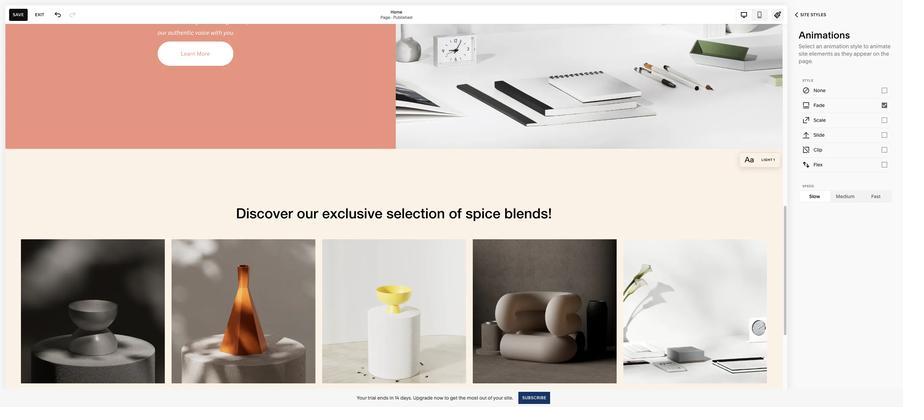 Task type: describe. For each thing, give the bounding box(es) containing it.
your trial ends in 14 days. upgrade now to get the most out of your site.
[[357, 395, 513, 401]]

fade image
[[803, 102, 810, 109]]

days.
[[400, 395, 412, 401]]

site
[[801, 12, 810, 17]]

slide
[[814, 132, 825, 138]]

ends
[[377, 395, 389, 401]]

page
[[381, 15, 390, 20]]

your
[[493, 395, 503, 401]]

clip image
[[803, 146, 810, 154]]

of
[[488, 395, 492, 401]]

now
[[434, 395, 443, 401]]

most
[[467, 395, 478, 401]]

to inside animations select an animation style to animate site elements as they appear on the page.
[[864, 43, 869, 49]]

subscribe
[[522, 395, 547, 400]]

on
[[873, 50, 880, 57]]

style
[[803, 79, 814, 82]]

0 horizontal spatial the
[[459, 395, 466, 401]]

exit
[[35, 12, 44, 17]]

save
[[13, 12, 24, 17]]

page.
[[799, 58, 813, 64]]

as
[[834, 50, 840, 57]]

the inside animations select an animation style to animate site elements as they appear on the page.
[[881, 50, 889, 57]]

animate
[[870, 43, 891, 49]]

style
[[851, 43, 863, 49]]

select
[[799, 43, 815, 49]]

elements
[[809, 50, 833, 57]]

1 vertical spatial to
[[445, 395, 449, 401]]

scale image
[[803, 116, 810, 124]]

site styles button
[[788, 7, 834, 22]]

medium
[[836, 193, 855, 199]]

animation
[[824, 43, 849, 49]]

fast
[[872, 193, 881, 199]]

animations
[[799, 29, 850, 41]]

animations select an animation style to animate site elements as they appear on the page.
[[799, 29, 891, 64]]



Task type: vqa. For each thing, say whether or not it's contained in the screenshot.
THE CORMORANT GARAMOND
no



Task type: locate. For each thing, give the bounding box(es) containing it.
exit button
[[31, 9, 48, 21]]

slow
[[810, 193, 820, 199]]

clip
[[814, 147, 823, 153]]

site
[[799, 50, 808, 57]]

1 vertical spatial tab list
[[800, 191, 892, 202]]

1 vertical spatial the
[[459, 395, 466, 401]]

14
[[395, 395, 399, 401]]

save button
[[9, 9, 28, 21]]

1 horizontal spatial to
[[864, 43, 869, 49]]

0 horizontal spatial to
[[445, 395, 449, 401]]

1 horizontal spatial the
[[881, 50, 889, 57]]

0 horizontal spatial tab list
[[736, 9, 768, 20]]

they
[[842, 50, 853, 57]]

none image
[[803, 87, 810, 94]]

speed
[[803, 184, 814, 188]]

appear
[[854, 50, 872, 57]]

home page · published
[[381, 9, 413, 20]]

the right get
[[459, 395, 466, 401]]

0 vertical spatial to
[[864, 43, 869, 49]]

your
[[357, 395, 367, 401]]

to left get
[[445, 395, 449, 401]]

get
[[450, 395, 458, 401]]

tab list containing slow
[[800, 191, 892, 202]]

fade
[[814, 102, 825, 108]]

upgrade
[[413, 395, 433, 401]]

medium button
[[830, 191, 861, 202]]

scale
[[814, 117, 826, 123]]

slide image
[[803, 131, 810, 139]]

slow button
[[800, 191, 830, 202]]

·
[[391, 15, 392, 20]]

tab list
[[736, 9, 768, 20], [800, 191, 892, 202]]

site styles
[[801, 12, 827, 17]]

fast button
[[861, 191, 892, 202]]

the right 'on'
[[881, 50, 889, 57]]

an
[[816, 43, 823, 49]]

out
[[480, 395, 487, 401]]

published
[[393, 15, 413, 20]]

flex
[[814, 162, 823, 168]]

styles
[[811, 12, 827, 17]]

to
[[864, 43, 869, 49], [445, 395, 449, 401]]

trial
[[368, 395, 376, 401]]

subscribe button
[[519, 392, 550, 404]]

flex image
[[803, 161, 810, 168]]

none
[[814, 87, 826, 93]]

to up appear
[[864, 43, 869, 49]]

home
[[391, 9, 402, 14]]

1 horizontal spatial tab list
[[800, 191, 892, 202]]

site.
[[504, 395, 513, 401]]

0 vertical spatial the
[[881, 50, 889, 57]]

the
[[881, 50, 889, 57], [459, 395, 466, 401]]

in
[[390, 395, 394, 401]]

0 vertical spatial tab list
[[736, 9, 768, 20]]



